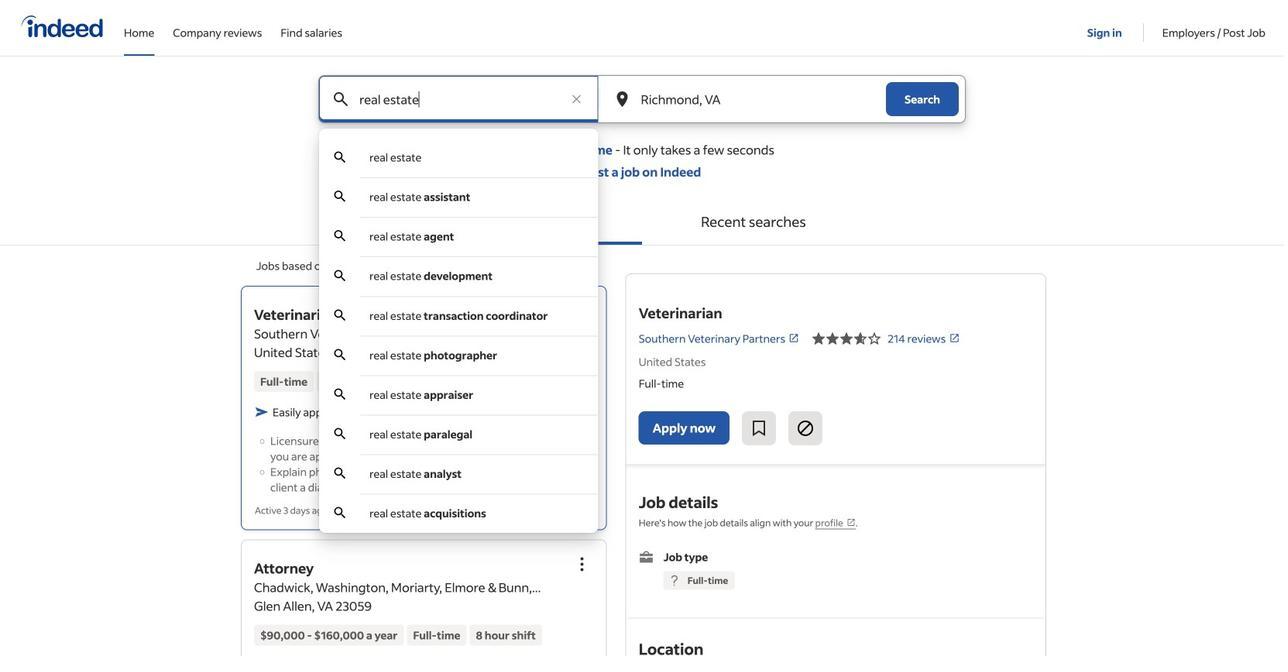 Task type: locate. For each thing, give the bounding box(es) containing it.
missing qualification image
[[668, 574, 682, 588]]

None search field
[[306, 75, 979, 533]]

save this job image
[[750, 419, 769, 438]]

search suggestions list box
[[319, 138, 599, 533]]

3.7 out of 5 stars. link to 214 reviews company ratings (opens in a new tab) image
[[949, 333, 960, 344]]

not interested image
[[797, 419, 815, 438]]

Edit location text field
[[638, 76, 855, 122]]

southern veterinary partners (opens in a new tab) image
[[789, 333, 800, 344]]

main content
[[0, 75, 1285, 656]]

tab list
[[0, 198, 1285, 246]]

group
[[565, 294, 600, 328]]



Task type: describe. For each thing, give the bounding box(es) containing it.
search: Job title, keywords, or company text field
[[356, 76, 561, 122]]

3.7 out of 5 stars image
[[812, 329, 882, 348]]

job preferences (opens in a new window) image
[[847, 518, 856, 527]]

real estate element
[[370, 150, 422, 164]]

job actions for attorney is collapsed image
[[573, 555, 592, 574]]

clear what input image
[[569, 91, 585, 107]]



Task type: vqa. For each thing, say whether or not it's contained in the screenshot.
"4.2 out of five stars rating" icon
no



